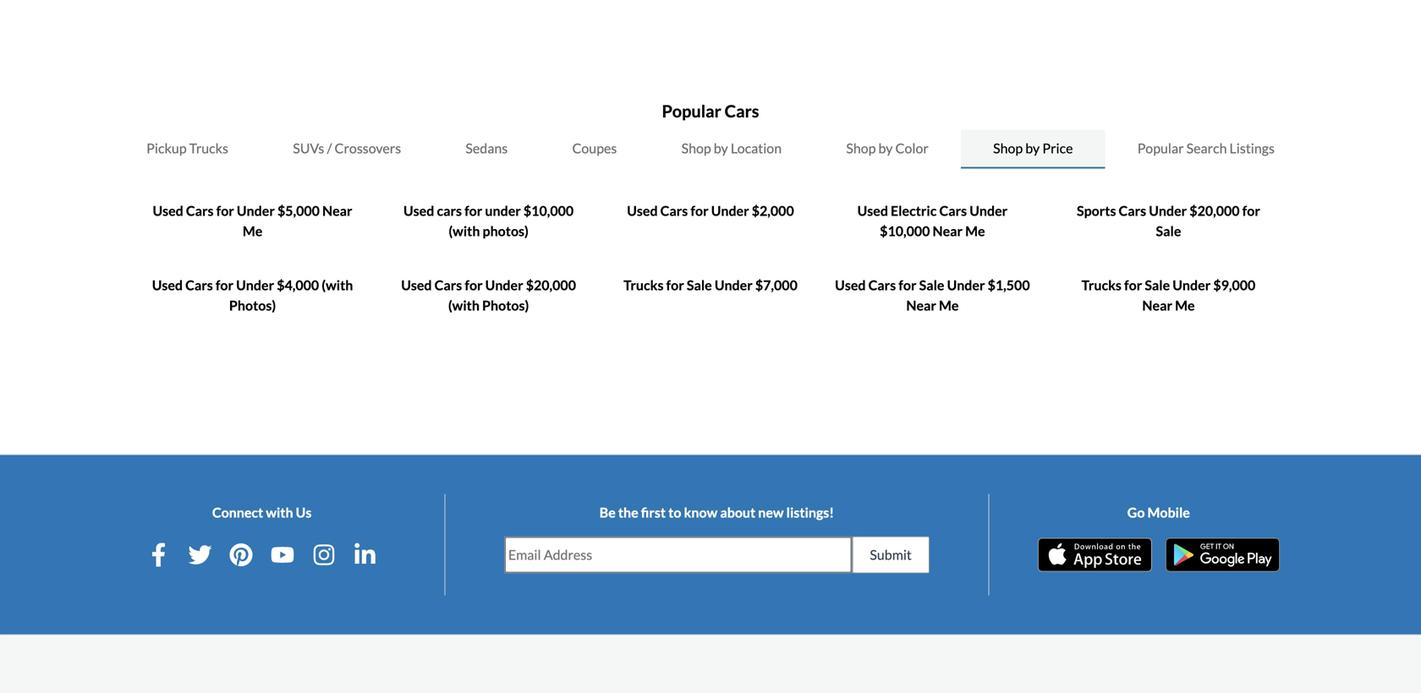 Task type: vqa. For each thing, say whether or not it's contained in the screenshot.
top offer?
no



Task type: describe. For each thing, give the bounding box(es) containing it.
by for price
[[1026, 140, 1040, 157]]

cars for popular cars
[[725, 101, 759, 121]]

shop for shop by color
[[846, 140, 876, 157]]

(with for $10,000
[[449, 223, 480, 239]]

coupes
[[572, 140, 617, 157]]

near for used cars for under $5,000 near me
[[322, 203, 352, 219]]

cars for used cars for under $20,000 (with photos)
[[435, 277, 462, 294]]

for for used cars for under $10,000 (with photos)
[[465, 203, 483, 219]]

$20,000 inside sports cars under $20,000 for sale
[[1190, 203, 1240, 219]]

listings!
[[787, 505, 834, 521]]

under for trucks for sale under $9,000 near me
[[1173, 277, 1211, 294]]

instagram image
[[312, 544, 336, 567]]

popular cars
[[662, 101, 759, 121]]

under inside used cars for sale under $1,500 near me
[[947, 277, 985, 294]]

cars for used cars for sale under $1,500 near me
[[869, 277, 896, 294]]

trucks for trucks for sale under $7,000
[[624, 277, 664, 294]]

used for used cars for under $2,000
[[627, 203, 658, 219]]

under for used cars for under $4,000 (with photos)
[[236, 277, 274, 294]]

sale inside sports cars under $20,000 for sale
[[1156, 223, 1182, 239]]

used cars for under $10,000 (with photos) link
[[404, 203, 574, 239]]

for for used cars for under $20,000 (with photos)
[[465, 277, 483, 294]]

youtube image
[[271, 544, 294, 567]]

cars inside used electric cars under $10,000 near me
[[940, 203, 967, 219]]

cars for used cars for under $4,000 (with photos)
[[185, 277, 213, 294]]

0 horizontal spatial trucks
[[189, 140, 228, 157]]

suvs
[[293, 140, 324, 157]]

color
[[896, 140, 929, 157]]

sports cars under $20,000 for sale link
[[1077, 203, 1261, 239]]

be
[[600, 505, 616, 521]]

sale down 'used cars for under $2,000'
[[687, 277, 712, 294]]

used cars for under $10,000 (with photos)
[[404, 203, 574, 239]]

shop by color
[[846, 140, 929, 157]]

used cars for under $5,000 near me
[[153, 203, 352, 239]]

linkedin image
[[353, 544, 377, 567]]

sale inside 'trucks for sale under $9,000 near me'
[[1145, 277, 1170, 294]]

cars for sports cars under $20,000 for sale
[[1119, 203, 1147, 219]]

the
[[618, 505, 639, 521]]

sports cars under $20,000 for sale
[[1077, 203, 1261, 239]]

shop for shop by location
[[682, 140, 711, 157]]

submit button
[[852, 537, 930, 574]]

for inside 'trucks for sale under $9,000 near me'
[[1124, 277, 1142, 294]]

$1,500
[[988, 277, 1030, 294]]

$10,000 for used cars for under $10,000 (with photos)
[[524, 203, 574, 219]]

by for location
[[714, 140, 728, 157]]

me inside used cars for sale under $1,500 near me
[[939, 297, 959, 314]]

download on the app store image
[[1038, 539, 1152, 572]]

popular for popular search listings
[[1138, 140, 1184, 157]]

photos) for $20,000
[[482, 297, 529, 314]]

$10,000 for used electric cars under $10,000 near me
[[880, 223, 930, 239]]

with
[[266, 505, 293, 521]]

shop by price
[[993, 140, 1073, 157]]

near inside used cars for sale under $1,500 near me
[[906, 297, 937, 314]]

used electric cars under $10,000 near me link
[[858, 203, 1008, 239]]

submit
[[870, 547, 912, 563]]

for for used cars for sale under $1,500 near me
[[899, 277, 917, 294]]

be the first to know about new listings!
[[600, 505, 834, 521]]

for for used cars for under $2,000
[[691, 203, 709, 219]]

$9,000
[[1214, 277, 1256, 294]]

used for used electric cars under $10,000 near me
[[858, 203, 888, 219]]

connect
[[212, 505, 263, 521]]

used cars for under $20,000 (with photos) link
[[401, 277, 576, 314]]

trucks for sale under $9,000 near me link
[[1082, 277, 1256, 314]]

popular search listings
[[1138, 140, 1275, 157]]

about
[[720, 505, 756, 521]]

$4,000
[[277, 277, 319, 294]]

used cars for sale under $1,500 near me
[[835, 277, 1030, 314]]

get it on google play image
[[1166, 539, 1280, 572]]

first
[[641, 505, 666, 521]]



Task type: locate. For each thing, give the bounding box(es) containing it.
search
[[1187, 140, 1227, 157]]

under
[[485, 203, 521, 219]]

under left $9,000
[[1173, 277, 1211, 294]]

photos) for $4,000
[[229, 297, 276, 314]]

popular
[[662, 101, 722, 121], [1138, 140, 1184, 157]]

(with
[[449, 223, 480, 239], [322, 277, 353, 294], [448, 297, 480, 314]]

for down "used cars for under $2,000" "link"
[[666, 277, 684, 294]]

3 by from the left
[[1026, 140, 1040, 157]]

cars
[[725, 101, 759, 121], [186, 203, 214, 219], [661, 203, 688, 219], [940, 203, 967, 219], [1119, 203, 1147, 219], [185, 277, 213, 294], [435, 277, 462, 294], [869, 277, 896, 294]]

1 by from the left
[[714, 140, 728, 157]]

cars for used cars for under $2,000
[[661, 203, 688, 219]]

photos)
[[229, 297, 276, 314], [482, 297, 529, 314]]

for down photos)
[[465, 277, 483, 294]]

under inside used cars for under $5,000 near me
[[237, 203, 275, 219]]

1 vertical spatial $20,000
[[526, 277, 576, 294]]

0 vertical spatial $10,000
[[524, 203, 574, 219]]

0 vertical spatial $20,000
[[1190, 203, 1240, 219]]

near inside used cars for under $5,000 near me
[[322, 203, 352, 219]]

me inside 'trucks for sale under $9,000 near me'
[[1175, 297, 1195, 314]]

$5,000
[[277, 203, 320, 219]]

cars down pickup trucks
[[186, 203, 214, 219]]

pickup trucks
[[146, 140, 228, 157]]

twitter image
[[188, 544, 212, 567]]

cars down "cars"
[[435, 277, 462, 294]]

used inside used cars for under $5,000 near me
[[153, 203, 183, 219]]

$2,000
[[752, 203, 794, 219]]

used inside used cars for sale under $1,500 near me
[[835, 277, 866, 294]]

by for color
[[879, 140, 893, 157]]

2 horizontal spatial trucks
[[1082, 277, 1122, 294]]

price
[[1043, 140, 1073, 157]]

sale
[[1156, 223, 1182, 239], [687, 277, 712, 294], [919, 277, 945, 294], [1145, 277, 1170, 294]]

me for used electric cars under $10,000 near me
[[966, 223, 985, 239]]

0 vertical spatial (with
[[449, 223, 480, 239]]

1 horizontal spatial $20,000
[[1190, 203, 1240, 219]]

1 horizontal spatial popular
[[1138, 140, 1184, 157]]

popular for popular cars
[[662, 101, 722, 121]]

$10,000 inside the used cars for under $10,000 (with photos)
[[524, 203, 574, 219]]

2 horizontal spatial by
[[1026, 140, 1040, 157]]

for down sports cars under $20,000 for sale link
[[1124, 277, 1142, 294]]

for for used cars for under $5,000 near me
[[216, 203, 234, 219]]

1 vertical spatial popular
[[1138, 140, 1184, 157]]

shop by location
[[682, 140, 782, 157]]

used inside used electric cars under $10,000 near me
[[858, 203, 888, 219]]

shop left price
[[993, 140, 1023, 157]]

under inside used cars for under $4,000 (with photos)
[[236, 277, 274, 294]]

for down listings
[[1243, 203, 1261, 219]]

(with inside the used cars for under $10,000 (with photos)
[[449, 223, 480, 239]]

me for trucks for sale under $9,000 near me
[[1175, 297, 1195, 314]]

under for used cars for under $20,000 (with photos)
[[485, 277, 523, 294]]

under for used cars for under $2,000
[[711, 203, 749, 219]]

cars down electric on the right top of the page
[[869, 277, 896, 294]]

(with for $20,000
[[448, 297, 480, 314]]

by left color
[[879, 140, 893, 157]]

used for used cars for under $10,000 (with photos)
[[404, 203, 434, 219]]

trucks for sale under $9,000 near me
[[1082, 277, 1256, 314]]

under left $4,000
[[236, 277, 274, 294]]

1 shop from the left
[[682, 140, 711, 157]]

1 horizontal spatial trucks
[[624, 277, 664, 294]]

used cars for under $20,000 (with photos)
[[401, 277, 576, 314]]

used inside used cars for under $20,000 (with photos)
[[401, 277, 432, 294]]

under left '$2,000'
[[711, 203, 749, 219]]

cars right electric on the right top of the page
[[940, 203, 967, 219]]

trucks for sale under $7,000 link
[[624, 277, 798, 294]]

$7,000
[[755, 277, 798, 294]]

pinterest image
[[229, 544, 253, 567]]

under left $7,000
[[715, 277, 753, 294]]

cars inside sports cars under $20,000 for sale
[[1119, 203, 1147, 219]]

2 vertical spatial (with
[[448, 297, 480, 314]]

used cars for under $4,000 (with photos) link
[[152, 277, 353, 314]]

$10,000 right the under
[[524, 203, 574, 219]]

cars right sports
[[1119, 203, 1147, 219]]

location
[[731, 140, 782, 157]]

under inside sports cars under $20,000 for sale
[[1149, 203, 1187, 219]]

1 vertical spatial (with
[[322, 277, 353, 294]]

1 vertical spatial $10,000
[[880, 223, 930, 239]]

under down photos)
[[485, 277, 523, 294]]

mobile
[[1148, 505, 1190, 521]]

used for used cars for under $4,000 (with photos)
[[152, 277, 183, 294]]

cars for used cars for under $5,000 near me
[[186, 203, 214, 219]]

cars inside used cars for sale under $1,500 near me
[[869, 277, 896, 294]]

used for used cars for sale under $1,500 near me
[[835, 277, 866, 294]]

0 horizontal spatial $20,000
[[526, 277, 576, 294]]

for down 'shop by location'
[[691, 203, 709, 219]]

pickup
[[146, 140, 187, 157]]

sale up trucks for sale under $9,000 near me link
[[1156, 223, 1182, 239]]

trucks for sale under $7,000
[[624, 277, 798, 294]]

for right "cars"
[[465, 203, 483, 219]]

shop for shop by price
[[993, 140, 1023, 157]]

trucks
[[189, 140, 228, 157], [624, 277, 664, 294], [1082, 277, 1122, 294]]

connect with us
[[212, 505, 312, 521]]

near inside used electric cars under $10,000 near me
[[933, 223, 963, 239]]

2 shop from the left
[[846, 140, 876, 157]]

under inside used cars for under $20,000 (with photos)
[[485, 277, 523, 294]]

$20,000
[[1190, 203, 1240, 219], [526, 277, 576, 294]]

trucks for trucks for sale under $9,000 near me
[[1082, 277, 1122, 294]]

cars inside used cars for under $20,000 (with photos)
[[435, 277, 462, 294]]

used cars for sale under $1,500 near me link
[[835, 277, 1030, 314]]

near for trucks for sale under $9,000 near me
[[1143, 297, 1173, 314]]

$10,000
[[524, 203, 574, 219], [880, 223, 930, 239]]

under inside 'trucks for sale under $9,000 near me'
[[1173, 277, 1211, 294]]

$20,000 inside used cars for under $20,000 (with photos)
[[526, 277, 576, 294]]

cars up trucks for sale under $7,000
[[661, 203, 688, 219]]

(with inside used cars for under $4,000 (with photos)
[[322, 277, 353, 294]]

for inside used cars for sale under $1,500 near me
[[899, 277, 917, 294]]

used cars for under $2,000
[[627, 203, 794, 219]]

near for used electric cars under $10,000 near me
[[933, 223, 963, 239]]

0 horizontal spatial $10,000
[[524, 203, 574, 219]]

by
[[714, 140, 728, 157], [879, 140, 893, 157], [1026, 140, 1040, 157]]

popular left search
[[1138, 140, 1184, 157]]

by left "location"
[[714, 140, 728, 157]]

for inside used cars for under $4,000 (with photos)
[[216, 277, 234, 294]]

0 horizontal spatial by
[[714, 140, 728, 157]]

under for trucks for sale under $7,000
[[715, 277, 753, 294]]

sale inside used cars for sale under $1,500 near me
[[919, 277, 945, 294]]

cars
[[437, 203, 462, 219]]

me for used cars for under $5,000 near me
[[243, 223, 263, 239]]

used inside the used cars for under $10,000 (with photos)
[[404, 203, 434, 219]]

1 horizontal spatial by
[[879, 140, 893, 157]]

/
[[327, 140, 332, 157]]

near
[[322, 203, 352, 219], [933, 223, 963, 239], [906, 297, 937, 314], [1143, 297, 1173, 314]]

under left $5,000
[[237, 203, 275, 219]]

sedans
[[466, 140, 508, 157]]

me
[[243, 223, 263, 239], [966, 223, 985, 239], [939, 297, 959, 314], [1175, 297, 1195, 314]]

shop down popular cars
[[682, 140, 711, 157]]

to
[[669, 505, 682, 521]]

know
[[684, 505, 718, 521]]

trucks inside 'trucks for sale under $9,000 near me'
[[1082, 277, 1122, 294]]

photos)
[[483, 223, 529, 239]]

used for used cars for under $20,000 (with photos)
[[401, 277, 432, 294]]

under for used electric cars under $10,000 near me
[[970, 203, 1008, 219]]

under right sports
[[1149, 203, 1187, 219]]

used cars for under $5,000 near me link
[[153, 203, 352, 239]]

under
[[237, 203, 275, 219], [711, 203, 749, 219], [970, 203, 1008, 219], [1149, 203, 1187, 219], [236, 277, 274, 294], [485, 277, 523, 294], [715, 277, 753, 294], [947, 277, 985, 294], [1173, 277, 1211, 294]]

sale down sports cars under $20,000 for sale link
[[1145, 277, 1170, 294]]

1 photos) from the left
[[229, 297, 276, 314]]

used cars for under $2,000 link
[[627, 203, 794, 219]]

cars up 'shop by location'
[[725, 101, 759, 121]]

shop
[[682, 140, 711, 157], [846, 140, 876, 157], [993, 140, 1023, 157]]

1 horizontal spatial photos)
[[482, 297, 529, 314]]

sports
[[1077, 203, 1116, 219]]

new
[[758, 505, 784, 521]]

photos) inside used cars for under $4,000 (with photos)
[[229, 297, 276, 314]]

Email Address email field
[[505, 538, 852, 573]]

under right electric on the right top of the page
[[970, 203, 1008, 219]]

for inside used cars for under $5,000 near me
[[216, 203, 234, 219]]

$10,000 inside used electric cars under $10,000 near me
[[880, 223, 930, 239]]

by left price
[[1026, 140, 1040, 157]]

go mobile
[[1128, 505, 1190, 521]]

(with for $4,000
[[322, 277, 353, 294]]

used cars for under $4,000 (with photos)
[[152, 277, 353, 314]]

under for used cars for under $5,000 near me
[[237, 203, 275, 219]]

0 horizontal spatial popular
[[662, 101, 722, 121]]

me inside used cars for under $5,000 near me
[[243, 223, 263, 239]]

for inside sports cars under $20,000 for sale
[[1243, 203, 1261, 219]]

under left $1,500
[[947, 277, 985, 294]]

for inside used cars for under $20,000 (with photos)
[[465, 277, 483, 294]]

2 horizontal spatial shop
[[993, 140, 1023, 157]]

cars down the used cars for under $5,000 near me "link"
[[185, 277, 213, 294]]

for down pickup trucks
[[216, 203, 234, 219]]

suvs / crossovers
[[293, 140, 401, 157]]

cars inside used cars for under $4,000 (with photos)
[[185, 277, 213, 294]]

0 horizontal spatial shop
[[682, 140, 711, 157]]

used electric cars under $10,000 near me
[[858, 203, 1008, 239]]

$20,000 down search
[[1190, 203, 1240, 219]]

electric
[[891, 203, 937, 219]]

go
[[1128, 505, 1145, 521]]

for down used electric cars under $10,000 near me link
[[899, 277, 917, 294]]

used for used cars for under $5,000 near me
[[153, 203, 183, 219]]

(with inside used cars for under $20,000 (with photos)
[[448, 297, 480, 314]]

for for used cars for under $4,000 (with photos)
[[216, 277, 234, 294]]

for inside the used cars for under $10,000 (with photos)
[[465, 203, 483, 219]]

shop left color
[[846, 140, 876, 157]]

2 by from the left
[[879, 140, 893, 157]]

1 horizontal spatial $10,000
[[880, 223, 930, 239]]

us
[[296, 505, 312, 521]]

me inside used electric cars under $10,000 near me
[[966, 223, 985, 239]]

used
[[153, 203, 183, 219], [404, 203, 434, 219], [627, 203, 658, 219], [858, 203, 888, 219], [152, 277, 183, 294], [401, 277, 432, 294], [835, 277, 866, 294]]

0 vertical spatial popular
[[662, 101, 722, 121]]

listings
[[1230, 140, 1275, 157]]

0 horizontal spatial photos)
[[229, 297, 276, 314]]

facebook image
[[147, 544, 171, 567]]

photos) inside used cars for under $20,000 (with photos)
[[482, 297, 529, 314]]

popular up 'shop by location'
[[662, 101, 722, 121]]

$10,000 down electric on the right top of the page
[[880, 223, 930, 239]]

2 photos) from the left
[[482, 297, 529, 314]]

1 horizontal spatial shop
[[846, 140, 876, 157]]

cars inside used cars for under $5,000 near me
[[186, 203, 214, 219]]

for
[[216, 203, 234, 219], [465, 203, 483, 219], [691, 203, 709, 219], [1243, 203, 1261, 219], [216, 277, 234, 294], [465, 277, 483, 294], [666, 277, 684, 294], [899, 277, 917, 294], [1124, 277, 1142, 294]]

used inside used cars for under $4,000 (with photos)
[[152, 277, 183, 294]]

near inside 'trucks for sale under $9,000 near me'
[[1143, 297, 1173, 314]]

under inside used electric cars under $10,000 near me
[[970, 203, 1008, 219]]

for down the used cars for under $5,000 near me "link"
[[216, 277, 234, 294]]

crossovers
[[335, 140, 401, 157]]

$20,000 down photos)
[[526, 277, 576, 294]]

3 shop from the left
[[993, 140, 1023, 157]]

sale down used electric cars under $10,000 near me link
[[919, 277, 945, 294]]



